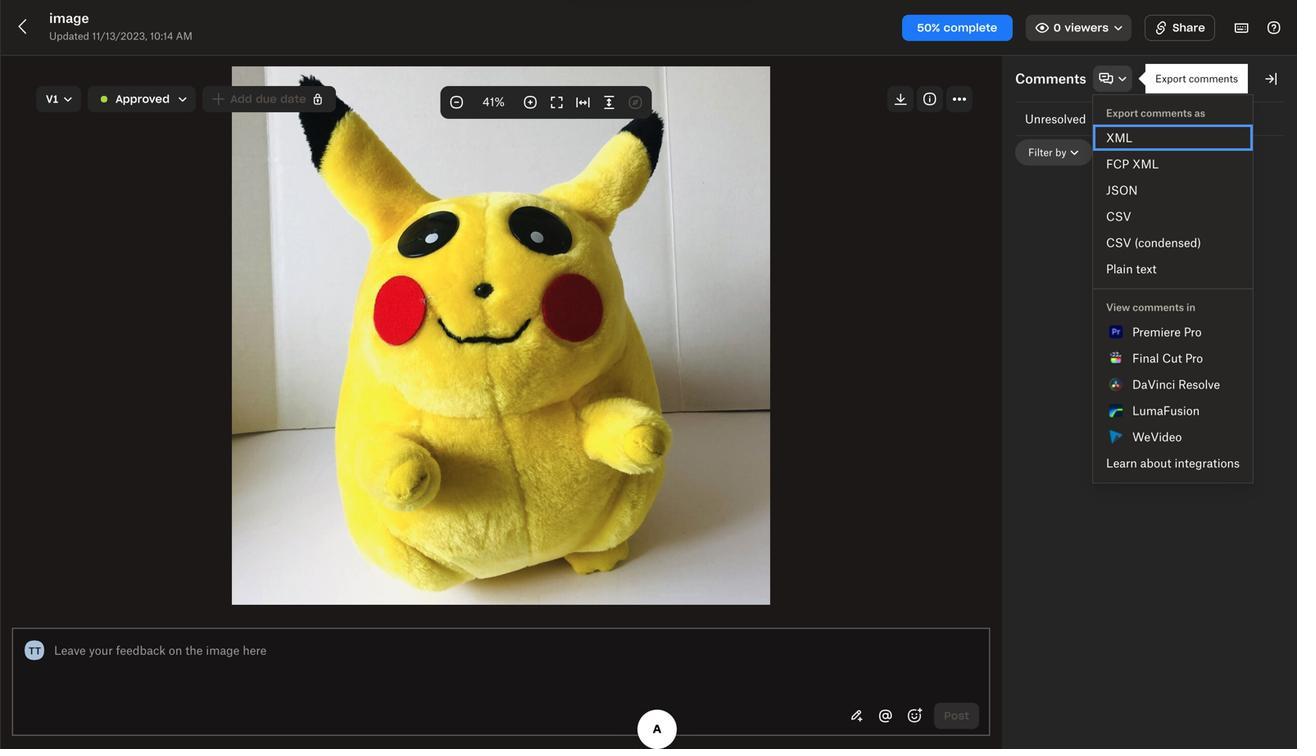 Task type: locate. For each thing, give the bounding box(es) containing it.
1 vertical spatial comments
[[1133, 301, 1184, 313]]

add emoji image
[[905, 706, 925, 726]]

csv (condensed)
[[1106, 236, 1201, 250]]

0 vertical spatial xml
[[1106, 131, 1133, 145]]

None text field
[[55, 641, 979, 659]]

csv down json on the right of the page
[[1106, 209, 1132, 223]]

show drawing tools image
[[848, 706, 867, 726]]

0 vertical spatial csv
[[1106, 209, 1132, 223]]

1 csv from the top
[[1106, 209, 1132, 223]]

image
[[49, 10, 89, 26], [206, 643, 240, 657]]

wevideo menu item
[[1093, 424, 1253, 450]]

1 vertical spatial csv
[[1106, 236, 1132, 250]]

about
[[1141, 456, 1172, 470]]

pro down the in
[[1184, 325, 1202, 339]]

comments up premiere
[[1133, 301, 1184, 313]]

resolve
[[1179, 377, 1220, 391]]

unresolved button
[[1015, 106, 1096, 132]]

pinned button
[[1168, 106, 1225, 132]]

comments for view
[[1133, 301, 1184, 313]]

learn about integrations link
[[1093, 450, 1253, 476]]

integrations
[[1175, 456, 1240, 470]]

comments for export
[[1141, 107, 1192, 119]]

tab list containing unresolved
[[1015, 106, 1261, 132]]

davinci resolve
[[1133, 377, 1220, 391]]

0 horizontal spatial image
[[49, 10, 89, 26]]

hide sidebar image
[[1261, 69, 1281, 89]]

wevideo link
[[1093, 424, 1253, 450]]

csv for csv (condensed)
[[1106, 236, 1132, 250]]

learn about integrations
[[1106, 456, 1240, 470]]

here
[[243, 643, 267, 657]]

pro right cut
[[1186, 351, 1203, 365]]

resolved button
[[1098, 106, 1166, 132]]

xml right fcp
[[1133, 157, 1159, 171]]

csv
[[1106, 209, 1132, 223], [1106, 236, 1132, 250]]

comments
[[1141, 107, 1192, 119], [1133, 301, 1184, 313]]

2 csv from the top
[[1106, 236, 1132, 250]]

1 vertical spatial pro
[[1186, 351, 1203, 365]]

premiere pro
[[1133, 325, 1202, 339]]

export comments as
[[1106, 107, 1206, 119]]

mention button image
[[876, 706, 896, 726]]

final
[[1133, 351, 1159, 365]]

0 vertical spatial comments
[[1141, 107, 1192, 119]]

(condensed)
[[1135, 236, 1201, 250]]

wevideo
[[1133, 430, 1182, 444]]

learn
[[1106, 456, 1137, 470]]

pro
[[1184, 325, 1202, 339], [1186, 351, 1203, 365]]

1 vertical spatial xml
[[1133, 157, 1159, 171]]

pro inside "link"
[[1186, 351, 1203, 365]]

1 vertical spatial image
[[206, 643, 240, 657]]

image up updated
[[49, 10, 89, 26]]

csv up plain
[[1106, 236, 1132, 250]]

menu
[[1093, 95, 1253, 483]]

image right the on the bottom
[[206, 643, 240, 657]]

export
[[1106, 107, 1138, 119]]

all button
[[1227, 106, 1261, 132]]

0 vertical spatial image
[[49, 10, 89, 26]]

resolved
[[1108, 112, 1156, 126]]

xml down resolved
[[1106, 131, 1133, 145]]

as
[[1195, 107, 1206, 119]]

comments left the as
[[1141, 107, 1192, 119]]

xml
[[1106, 131, 1133, 145], [1133, 157, 1159, 171]]

tab list
[[1015, 106, 1261, 132]]



Task type: describe. For each thing, give the bounding box(es) containing it.
lumafusion menu item
[[1093, 397, 1253, 424]]

premiere
[[1133, 325, 1181, 339]]

json
[[1106, 183, 1138, 197]]

davinci resolve menu item
[[1093, 371, 1253, 397]]

on
[[169, 643, 182, 657]]

image inside image updated 11/13/2023, 10:14 am
[[49, 10, 89, 26]]

davinci
[[1133, 377, 1176, 391]]

your
[[89, 643, 113, 657]]

the
[[185, 643, 203, 657]]

fit to height image
[[600, 93, 619, 112]]

premiere pro menu item
[[1093, 319, 1253, 345]]

all
[[1237, 112, 1252, 126]]

cut
[[1162, 351, 1182, 365]]

plain
[[1106, 262, 1133, 276]]

lumafusion
[[1133, 404, 1200, 418]]

leave your feedback on the image here
[[54, 643, 267, 657]]

keyboard shortcuts image
[[1232, 18, 1251, 38]]

lumafusion link
[[1093, 397, 1253, 424]]

premiere pro link
[[1093, 319, 1253, 345]]

view comments in
[[1106, 301, 1196, 313]]

davinci resolve link
[[1093, 371, 1253, 397]]

final cut pro
[[1133, 351, 1203, 365]]

menu containing xml
[[1093, 95, 1253, 483]]

comments
[[1015, 70, 1087, 86]]

11/13/2023,
[[92, 30, 147, 42]]

leave
[[54, 643, 86, 657]]

image updated 11/13/2023, 10:14 am
[[49, 10, 193, 42]]

text
[[1136, 262, 1157, 276]]

view
[[1106, 301, 1130, 313]]

updated
[[49, 30, 89, 42]]

in
[[1187, 301, 1196, 313]]

feedback
[[116, 643, 166, 657]]

final cut pro link
[[1093, 345, 1253, 371]]

plain text
[[1106, 262, 1157, 276]]

csv for csv
[[1106, 209, 1132, 223]]

final cut pro menu item
[[1093, 345, 1253, 371]]

approved button
[[88, 86, 196, 112]]

unresolved
[[1025, 112, 1086, 126]]

approved
[[116, 92, 170, 106]]

fcp
[[1106, 157, 1130, 171]]

10:14
[[150, 30, 173, 42]]

0 vertical spatial pro
[[1184, 325, 1202, 339]]

toggle fullscreen image
[[547, 93, 567, 112]]

pinned
[[1178, 112, 1216, 126]]

1 horizontal spatial image
[[206, 643, 240, 657]]

am
[[176, 30, 193, 42]]

fcp xml
[[1106, 157, 1159, 171]]

fit to width image
[[573, 93, 593, 112]]



Task type: vqa. For each thing, say whether or not it's contained in the screenshot.
tile view image
no



